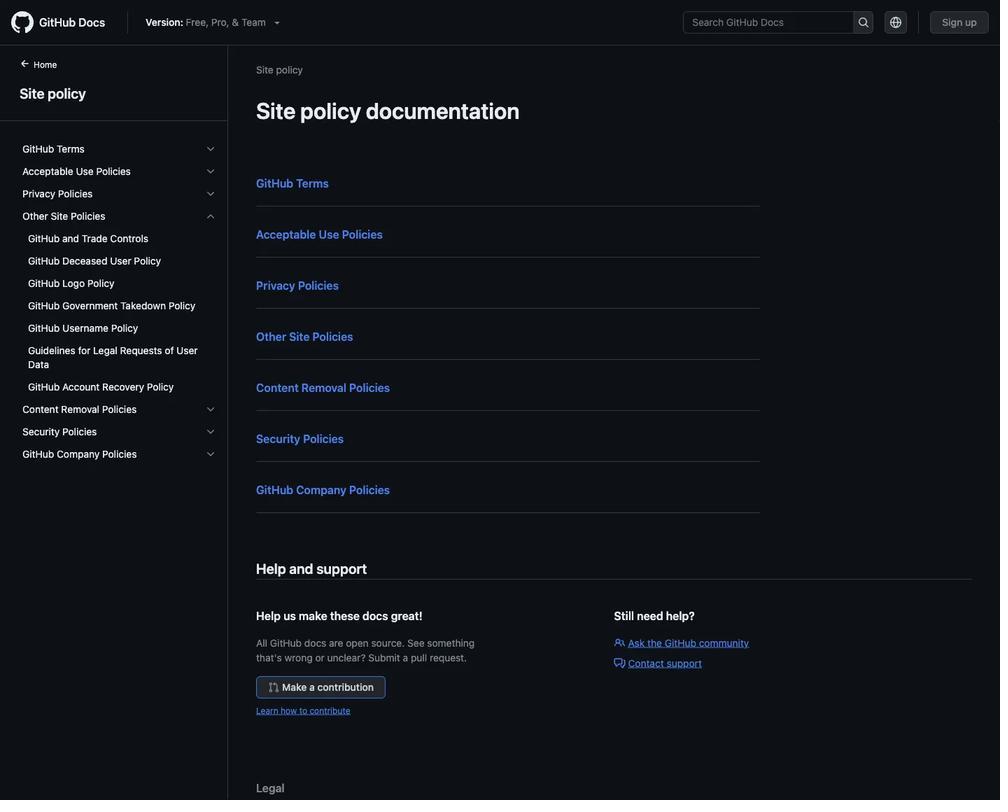 Task type: locate. For each thing, give the bounding box(es) containing it.
1 horizontal spatial content removal policies
[[256, 381, 390, 395]]

triangle down image
[[272, 17, 283, 28]]

policy inside "github government takedown policy" link
[[169, 300, 196, 312]]

0 horizontal spatial security
[[22, 426, 60, 438]]

sc 9kayk9 0 image for security policies
[[205, 426, 216, 438]]

the
[[648, 637, 662, 649]]

1 sc 9kayk9 0 image from the top
[[205, 144, 216, 155]]

policy
[[276, 64, 303, 75], [48, 85, 86, 101], [300, 97, 361, 124]]

other inside other site policies dropdown button
[[22, 210, 48, 222]]

0 vertical spatial content
[[256, 381, 299, 395]]

security
[[22, 426, 60, 438], [256, 432, 300, 446]]

username
[[62, 322, 109, 334]]

0 horizontal spatial and
[[62, 233, 79, 244]]

github docs link
[[11, 11, 116, 34]]

site
[[256, 64, 274, 75], [20, 85, 44, 101], [256, 97, 296, 124], [51, 210, 68, 222], [289, 330, 310, 343]]

and
[[62, 233, 79, 244], [289, 560, 313, 577]]

a
[[403, 652, 408, 663], [309, 682, 315, 693]]

0 horizontal spatial site policy
[[20, 85, 86, 101]]

policy for takedown
[[169, 300, 196, 312]]

request.
[[430, 652, 467, 663]]

deceased
[[62, 255, 107, 267]]

removal down other site policies link
[[302, 381, 347, 395]]

are
[[329, 637, 343, 649]]

and left trade
[[62, 233, 79, 244]]

0 vertical spatial site policy
[[256, 64, 303, 75]]

pull
[[411, 652, 427, 663]]

1 horizontal spatial acceptable use policies
[[256, 228, 383, 241]]

great!
[[391, 609, 423, 623]]

security policies button
[[17, 421, 222, 443]]

0 vertical spatial github company policies
[[22, 448, 137, 460]]

ask the github community
[[628, 637, 749, 649]]

github company policies down security policies dropdown button
[[22, 448, 137, 460]]

github terms
[[22, 143, 85, 155], [256, 177, 329, 190]]

other site policies link
[[256, 330, 353, 343]]

security down data
[[22, 426, 60, 438]]

0 vertical spatial privacy policies
[[22, 188, 93, 200]]

1 vertical spatial removal
[[61, 404, 99, 415]]

sc 9kayk9 0 image inside privacy policies dropdown button
[[205, 188, 216, 200]]

help left us
[[256, 609, 281, 623]]

company down security policies dropdown button
[[57, 448, 100, 460]]

all
[[256, 637, 268, 649]]

github terms button
[[17, 138, 222, 160]]

of
[[165, 345, 174, 356]]

1 vertical spatial site policy link
[[17, 83, 211, 104]]

company down security policies link
[[296, 483, 347, 497]]

1 horizontal spatial privacy
[[256, 279, 295, 292]]

0 horizontal spatial support
[[317, 560, 367, 577]]

github company policies down security policies link
[[256, 483, 390, 497]]

github terms up the acceptable use policies dropdown button
[[22, 143, 85, 155]]

0 vertical spatial use
[[76, 166, 94, 177]]

acceptable use policies up privacy policies link
[[256, 228, 383, 241]]

terms
[[57, 143, 85, 155], [296, 177, 329, 190]]

data
[[28, 359, 49, 370]]

2 other site policies element from the top
[[11, 228, 228, 398]]

1 horizontal spatial site policy link
[[256, 64, 303, 75]]

5 sc 9kayk9 0 image from the top
[[205, 426, 216, 438]]

terms inside dropdown button
[[57, 143, 85, 155]]

github inside dropdown button
[[22, 448, 54, 460]]

0 vertical spatial acceptable
[[22, 166, 73, 177]]

1 horizontal spatial privacy policies
[[256, 279, 339, 292]]

Search GitHub Docs search field
[[684, 12, 854, 33]]

sc 9kayk9 0 image inside github terms dropdown button
[[205, 144, 216, 155]]

1 horizontal spatial github terms
[[256, 177, 329, 190]]

legal inside guidelines for legal requests of user data
[[93, 345, 117, 356]]

all github docs are open source. see something that's wrong or unclear? submit a pull request.
[[256, 637, 475, 663]]

support up 'help us make these docs great!'
[[317, 560, 367, 577]]

privacy policies up github and trade controls
[[22, 188, 93, 200]]

other site policies element containing other site policies
[[11, 205, 228, 398]]

security up github company policies "link"
[[256, 432, 300, 446]]

privacy policies up other site policies link
[[256, 279, 339, 292]]

0 vertical spatial github terms
[[22, 143, 85, 155]]

1 vertical spatial github company policies
[[256, 483, 390, 497]]

0 horizontal spatial acceptable use policies
[[22, 166, 131, 177]]

privacy up github and trade controls
[[22, 188, 55, 200]]

other site policies
[[22, 210, 105, 222], [256, 330, 353, 343]]

sign up
[[943, 16, 977, 28]]

0 horizontal spatial privacy
[[22, 188, 55, 200]]

removal inside dropdown button
[[61, 404, 99, 415]]

6 sc 9kayk9 0 image from the top
[[205, 449, 216, 460]]

0 vertical spatial acceptable use policies
[[22, 166, 131, 177]]

other up github and trade controls
[[22, 210, 48, 222]]

1 vertical spatial acceptable use policies
[[256, 228, 383, 241]]

policy down "github government takedown policy" link
[[111, 322, 138, 334]]

site policy link down triangle down image
[[256, 64, 303, 75]]

support down ask the github community link
[[667, 657, 702, 669]]

1 horizontal spatial use
[[319, 228, 339, 241]]

removal
[[302, 381, 347, 395], [61, 404, 99, 415]]

1 horizontal spatial support
[[667, 657, 702, 669]]

sc 9kayk9 0 image for privacy policies
[[205, 188, 216, 200]]

github company policies button
[[17, 443, 222, 466]]

github account recovery policy
[[28, 381, 174, 393]]

submit
[[369, 652, 400, 663]]

content removal policies down other site policies link
[[256, 381, 390, 395]]

and inside site policy element
[[62, 233, 79, 244]]

0 horizontal spatial company
[[57, 448, 100, 460]]

acceptable inside dropdown button
[[22, 166, 73, 177]]

1 vertical spatial content removal policies
[[22, 404, 137, 415]]

0 horizontal spatial other
[[22, 210, 48, 222]]

site policy for site policy link to the bottom
[[20, 85, 86, 101]]

user
[[110, 255, 131, 267], [177, 345, 198, 356]]

1 help from the top
[[256, 560, 286, 577]]

1 horizontal spatial security policies
[[256, 432, 344, 446]]

site policy link
[[256, 64, 303, 75], [17, 83, 211, 104]]

content removal policies down account in the top of the page
[[22, 404, 137, 415]]

policy down github deceased user policy
[[87, 278, 114, 289]]

1 horizontal spatial user
[[177, 345, 198, 356]]

site policy for topmost site policy link
[[256, 64, 303, 75]]

privacy
[[22, 188, 55, 200], [256, 279, 295, 292]]

terms up the acceptable use policies 'link'
[[296, 177, 329, 190]]

1 other site policies element from the top
[[11, 205, 228, 398]]

1 horizontal spatial acceptable
[[256, 228, 316, 241]]

other site policies element
[[11, 205, 228, 398], [11, 228, 228, 398]]

0 vertical spatial privacy
[[22, 188, 55, 200]]

0 horizontal spatial use
[[76, 166, 94, 177]]

ask
[[628, 637, 645, 649]]

sc 9kayk9 0 image for other site policies
[[205, 211, 216, 222]]

1 horizontal spatial site policy
[[256, 64, 303, 75]]

security policies link
[[256, 432, 344, 446]]

1 vertical spatial and
[[289, 560, 313, 577]]

unclear?
[[327, 652, 366, 663]]

a left pull
[[403, 652, 408, 663]]

policy for user
[[134, 255, 161, 267]]

support
[[317, 560, 367, 577], [667, 657, 702, 669]]

acceptable use policies down github terms dropdown button
[[22, 166, 131, 177]]

0 horizontal spatial privacy policies
[[22, 188, 93, 200]]

other down privacy policies link
[[256, 330, 286, 343]]

0 vertical spatial other
[[22, 210, 48, 222]]

policy
[[134, 255, 161, 267], [87, 278, 114, 289], [169, 300, 196, 312], [111, 322, 138, 334], [147, 381, 174, 393]]

learn how to contribute
[[256, 706, 350, 716]]

github company policies inside dropdown button
[[22, 448, 137, 460]]

3 sc 9kayk9 0 image from the top
[[205, 188, 216, 200]]

user down github and trade controls link
[[110, 255, 131, 267]]

0 horizontal spatial removal
[[61, 404, 99, 415]]

0 vertical spatial terms
[[57, 143, 85, 155]]

learn
[[256, 706, 278, 716]]

use down github terms dropdown button
[[76, 166, 94, 177]]

security policies up github company policies "link"
[[256, 432, 344, 446]]

documentation
[[366, 97, 520, 124]]

other site policies down privacy policies link
[[256, 330, 353, 343]]

removal down account in the top of the page
[[61, 404, 99, 415]]

1 vertical spatial terms
[[296, 177, 329, 190]]

0 horizontal spatial legal
[[93, 345, 117, 356]]

0 vertical spatial legal
[[93, 345, 117, 356]]

0 vertical spatial company
[[57, 448, 100, 460]]

use inside dropdown button
[[76, 166, 94, 177]]

content inside dropdown button
[[22, 404, 59, 415]]

1 vertical spatial a
[[309, 682, 315, 693]]

1 vertical spatial use
[[319, 228, 339, 241]]

2 help from the top
[[256, 609, 281, 623]]

0 vertical spatial and
[[62, 233, 79, 244]]

privacy inside privacy policies dropdown button
[[22, 188, 55, 200]]

sc 9kayk9 0 image inside other site policies dropdown button
[[205, 211, 216, 222]]

sc 9kayk9 0 image
[[205, 144, 216, 155], [205, 166, 216, 177], [205, 188, 216, 200], [205, 211, 216, 222], [205, 426, 216, 438], [205, 449, 216, 460]]

2 sc 9kayk9 0 image from the top
[[205, 166, 216, 177]]

user right of
[[177, 345, 198, 356]]

use up privacy policies link
[[319, 228, 339, 241]]

policy inside github account recovery policy link
[[147, 381, 174, 393]]

0 horizontal spatial security policies
[[22, 426, 97, 438]]

0 vertical spatial help
[[256, 560, 286, 577]]

site policy link up github terms dropdown button
[[17, 83, 211, 104]]

policy inside github username policy link
[[111, 322, 138, 334]]

terms up the acceptable use policies dropdown button
[[57, 143, 85, 155]]

github government takedown policy link
[[17, 295, 222, 317]]

github terms up the acceptable use policies 'link'
[[256, 177, 329, 190]]

that's
[[256, 652, 282, 663]]

1 vertical spatial other site policies
[[256, 330, 353, 343]]

github deceased user policy link
[[17, 250, 222, 272]]

docs up source.
[[363, 609, 388, 623]]

privacy policies inside privacy policies dropdown button
[[22, 188, 93, 200]]

0 horizontal spatial docs
[[304, 637, 326, 649]]

&
[[232, 16, 239, 28]]

1 horizontal spatial other
[[256, 330, 286, 343]]

and up us
[[289, 560, 313, 577]]

security policies down account in the top of the page
[[22, 426, 97, 438]]

privacy up other site policies link
[[256, 279, 295, 292]]

0 vertical spatial docs
[[363, 609, 388, 623]]

sc 9kayk9 0 image
[[205, 404, 216, 415]]

1 vertical spatial content
[[22, 404, 59, 415]]

select language: current language is english image
[[891, 17, 902, 28]]

legal
[[93, 345, 117, 356], [256, 782, 285, 795]]

content down data
[[22, 404, 59, 415]]

0 horizontal spatial content removal policies
[[22, 404, 137, 415]]

1 vertical spatial docs
[[304, 637, 326, 649]]

1 horizontal spatial company
[[296, 483, 347, 497]]

make
[[282, 682, 307, 693]]

other site policies up github and trade controls
[[22, 210, 105, 222]]

0 vertical spatial user
[[110, 255, 131, 267]]

content
[[256, 381, 299, 395], [22, 404, 59, 415]]

0 horizontal spatial github company policies
[[22, 448, 137, 460]]

1 horizontal spatial terms
[[296, 177, 329, 190]]

security policies
[[22, 426, 97, 438], [256, 432, 344, 446]]

docs
[[363, 609, 388, 623], [304, 637, 326, 649]]

0 vertical spatial other site policies
[[22, 210, 105, 222]]

policies inside content removal policies dropdown button
[[102, 404, 137, 415]]

0 horizontal spatial acceptable
[[22, 166, 73, 177]]

0 horizontal spatial terms
[[57, 143, 85, 155]]

guidelines for legal requests of user data link
[[17, 340, 222, 376]]

or
[[315, 652, 325, 663]]

help up us
[[256, 560, 286, 577]]

sc 9kayk9 0 image inside security policies dropdown button
[[205, 426, 216, 438]]

site policy
[[256, 64, 303, 75], [20, 85, 86, 101]]

1 vertical spatial github terms
[[256, 177, 329, 190]]

sc 9kayk9 0 image for acceptable use policies
[[205, 166, 216, 177]]

0 vertical spatial a
[[403, 652, 408, 663]]

docs up or
[[304, 637, 326, 649]]

company
[[57, 448, 100, 460], [296, 483, 347, 497]]

use
[[76, 166, 94, 177], [319, 228, 339, 241]]

site inside dropdown button
[[51, 210, 68, 222]]

policy inside the github deceased user policy link
[[134, 255, 161, 267]]

policy right "recovery"
[[147, 381, 174, 393]]

1 vertical spatial acceptable
[[256, 228, 316, 241]]

other
[[22, 210, 48, 222], [256, 330, 286, 343]]

acceptable
[[22, 166, 73, 177], [256, 228, 316, 241]]

policy right takedown
[[169, 300, 196, 312]]

contact support
[[628, 657, 702, 669]]

1 horizontal spatial security
[[256, 432, 300, 446]]

see
[[408, 637, 425, 649]]

0 horizontal spatial user
[[110, 255, 131, 267]]

0 horizontal spatial content
[[22, 404, 59, 415]]

site policy down triangle down image
[[256, 64, 303, 75]]

0 horizontal spatial other site policies
[[22, 210, 105, 222]]

1 horizontal spatial a
[[403, 652, 408, 663]]

sc 9kayk9 0 image inside github company policies dropdown button
[[205, 449, 216, 460]]

1 horizontal spatial legal
[[256, 782, 285, 795]]

policies inside other site policies dropdown button
[[71, 210, 105, 222]]

policy down controls at the left top of the page
[[134, 255, 161, 267]]

4 sc 9kayk9 0 image from the top
[[205, 211, 216, 222]]

site policy down the home link
[[20, 85, 86, 101]]

a right make
[[309, 682, 315, 693]]

None search field
[[683, 11, 874, 34]]

0 horizontal spatial github terms
[[22, 143, 85, 155]]

sc 9kayk9 0 image for github terms
[[205, 144, 216, 155]]

1 horizontal spatial removal
[[302, 381, 347, 395]]

0 horizontal spatial site policy link
[[17, 83, 211, 104]]

sc 9kayk9 0 image inside the acceptable use policies dropdown button
[[205, 166, 216, 177]]

search image
[[858, 17, 869, 28]]

1 vertical spatial site policy
[[20, 85, 86, 101]]

content up security policies link
[[256, 381, 299, 395]]

1 horizontal spatial and
[[289, 560, 313, 577]]

github
[[39, 16, 76, 29], [22, 143, 54, 155], [256, 177, 293, 190], [28, 233, 60, 244], [28, 255, 60, 267], [28, 278, 60, 289], [28, 300, 60, 312], [28, 322, 60, 334], [28, 381, 60, 393], [22, 448, 54, 460], [256, 483, 293, 497], [270, 637, 302, 649], [665, 637, 697, 649]]

github logo policy
[[28, 278, 114, 289]]

1 vertical spatial help
[[256, 609, 281, 623]]

sign
[[943, 16, 963, 28]]

pro,
[[211, 16, 229, 28]]

1 vertical spatial user
[[177, 345, 198, 356]]



Task type: vqa. For each thing, say whether or not it's contained in the screenshot.
repositories
no



Task type: describe. For each thing, give the bounding box(es) containing it.
home link
[[14, 58, 79, 72]]

policies inside security policies dropdown button
[[62, 426, 97, 438]]

1 vertical spatial legal
[[256, 782, 285, 795]]

github terms link
[[256, 177, 329, 190]]

government
[[62, 300, 118, 312]]

us
[[284, 609, 296, 623]]

github logo policy link
[[17, 272, 222, 295]]

and for help
[[289, 560, 313, 577]]

1 horizontal spatial other site policies
[[256, 330, 353, 343]]

0 vertical spatial content removal policies
[[256, 381, 390, 395]]

need
[[637, 609, 664, 623]]

company inside github company policies dropdown button
[[57, 448, 100, 460]]

open
[[346, 637, 369, 649]]

takedown
[[121, 300, 166, 312]]

account
[[62, 381, 100, 393]]

how
[[281, 706, 297, 716]]

other site policies button
[[17, 205, 222, 228]]

to
[[299, 706, 307, 716]]

for
[[78, 345, 91, 356]]

make a contribution link
[[256, 676, 386, 699]]

free,
[[186, 16, 209, 28]]

1 vertical spatial privacy
[[256, 279, 295, 292]]

community
[[699, 637, 749, 649]]

github username policy link
[[17, 317, 222, 340]]

docs
[[79, 16, 105, 29]]

github username policy
[[28, 322, 138, 334]]

make
[[299, 609, 327, 623]]

0 vertical spatial site policy link
[[256, 64, 303, 75]]

privacy policies button
[[17, 183, 222, 205]]

1 vertical spatial support
[[667, 657, 702, 669]]

guidelines for legal requests of user data
[[28, 345, 198, 370]]

privacy policies link
[[256, 279, 339, 292]]

ask the github community link
[[614, 637, 749, 649]]

help us make these docs great!
[[256, 609, 423, 623]]

docs inside all github docs are open source. see something that's wrong or unclear? submit a pull request.
[[304, 637, 326, 649]]

something
[[427, 637, 475, 649]]

contact
[[628, 657, 664, 669]]

content removal policies inside dropdown button
[[22, 404, 137, 415]]

github and trade controls link
[[17, 228, 222, 250]]

github government takedown policy
[[28, 300, 196, 312]]

site policy documentation
[[256, 97, 520, 124]]

make a contribution
[[282, 682, 374, 693]]

contribution
[[318, 682, 374, 693]]

site policy element
[[0, 57, 228, 799]]

1 horizontal spatial github company policies
[[256, 483, 390, 497]]

help for help and support
[[256, 560, 286, 577]]

team
[[242, 16, 266, 28]]

0 vertical spatial removal
[[302, 381, 347, 395]]

acceptable use policies link
[[256, 228, 383, 241]]

policies inside github company policies dropdown button
[[102, 448, 137, 460]]

controls
[[110, 233, 148, 244]]

and for github
[[62, 233, 79, 244]]

sign up link
[[931, 11, 989, 34]]

policy inside 'github logo policy' link
[[87, 278, 114, 289]]

up
[[966, 16, 977, 28]]

1 vertical spatial company
[[296, 483, 347, 497]]

version: free, pro, & team
[[146, 16, 266, 28]]

recovery
[[102, 381, 144, 393]]

other site policies element containing github and trade controls
[[11, 228, 228, 398]]

contribute
[[310, 706, 350, 716]]

github and trade controls
[[28, 233, 148, 244]]

still need help?
[[614, 609, 695, 623]]

security policies inside dropdown button
[[22, 426, 97, 438]]

content removal policies link
[[256, 381, 390, 395]]

policies inside privacy policies dropdown button
[[58, 188, 93, 200]]

user inside guidelines for legal requests of user data
[[177, 345, 198, 356]]

github inside all github docs are open source. see something that's wrong or unclear? submit a pull request.
[[270, 637, 302, 649]]

these
[[330, 609, 360, 623]]

a inside all github docs are open source. see something that's wrong or unclear? submit a pull request.
[[403, 652, 408, 663]]

still
[[614, 609, 634, 623]]

0 horizontal spatial a
[[309, 682, 315, 693]]

security inside security policies dropdown button
[[22, 426, 60, 438]]

content removal policies button
[[17, 398, 222, 421]]

source.
[[371, 637, 405, 649]]

1 vertical spatial privacy policies
[[256, 279, 339, 292]]

github account recovery policy link
[[17, 376, 222, 398]]

github deceased user policy
[[28, 255, 161, 267]]

acceptable use policies inside dropdown button
[[22, 166, 131, 177]]

0 vertical spatial support
[[317, 560, 367, 577]]

acceptable use policies button
[[17, 160, 222, 183]]

github inside dropdown button
[[22, 143, 54, 155]]

help?
[[666, 609, 695, 623]]

logo
[[62, 278, 85, 289]]

learn how to contribute link
[[256, 706, 350, 716]]

guidelines
[[28, 345, 75, 356]]

sc 9kayk9 0 image for github company policies
[[205, 449, 216, 460]]

policy for recovery
[[147, 381, 174, 393]]

policies inside the acceptable use policies dropdown button
[[96, 166, 131, 177]]

help for help us make these docs great!
[[256, 609, 281, 623]]

github inside 'link'
[[39, 16, 76, 29]]

other site policies inside dropdown button
[[22, 210, 105, 222]]

1 horizontal spatial content
[[256, 381, 299, 395]]

wrong
[[285, 652, 313, 663]]

github docs
[[39, 16, 105, 29]]

requests
[[120, 345, 162, 356]]

github company policies link
[[256, 483, 390, 497]]

contact support link
[[614, 657, 702, 669]]

trade
[[82, 233, 108, 244]]

1 vertical spatial other
[[256, 330, 286, 343]]

github terms inside dropdown button
[[22, 143, 85, 155]]

version:
[[146, 16, 183, 28]]

home
[[34, 60, 57, 69]]

1 horizontal spatial docs
[[363, 609, 388, 623]]

help and support
[[256, 560, 367, 577]]



